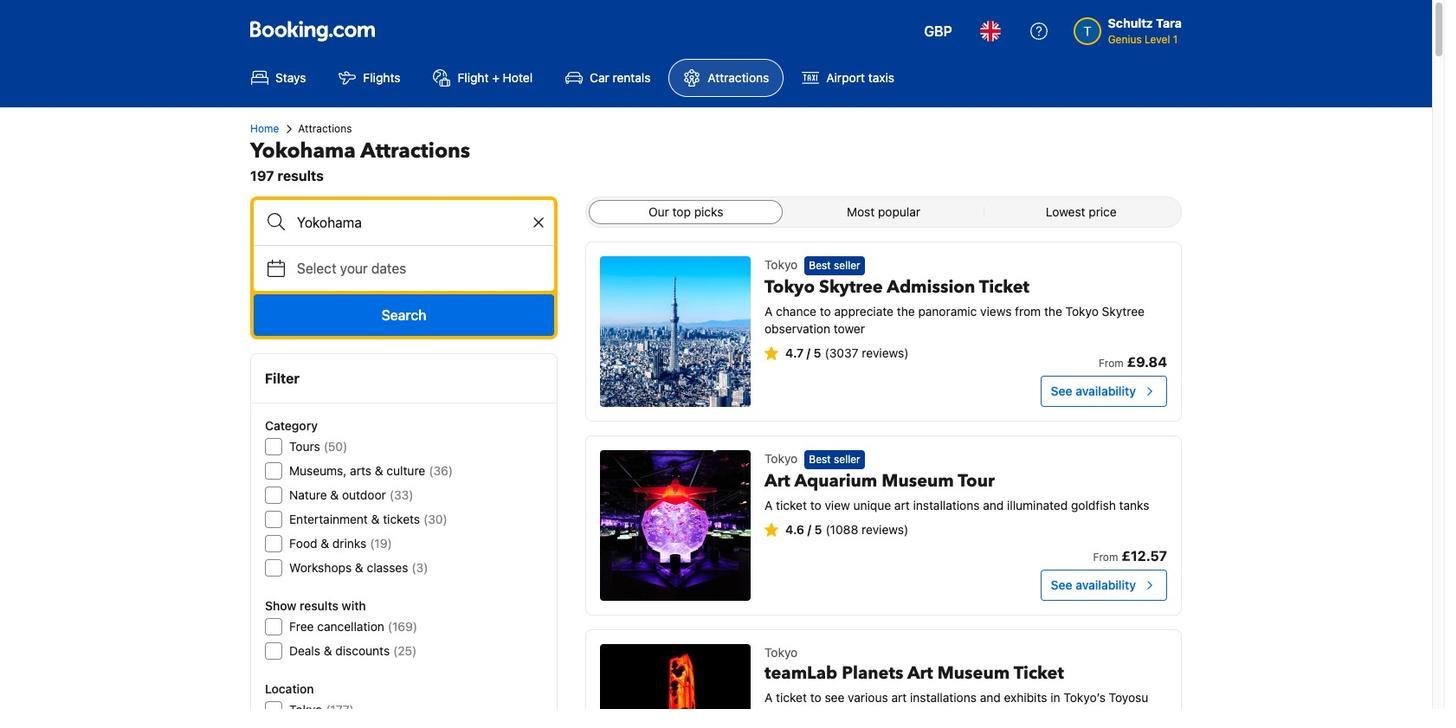 Task type: vqa. For each thing, say whether or not it's contained in the screenshot.
the 20 January 2024 option
no



Task type: locate. For each thing, give the bounding box(es) containing it.
(25)
[[393, 643, 417, 658]]

hotel
[[503, 70, 533, 85]]

location
[[265, 682, 314, 696]]

a up region
[[765, 690, 773, 705]]

2 see availability from the top
[[1051, 578, 1136, 592]]

2 availability from the top
[[1076, 578, 1136, 592]]

1 reviews) from the top
[[862, 346, 909, 361]]

1 vertical spatial and
[[980, 690, 1001, 705]]

installations
[[913, 498, 980, 513], [910, 690, 977, 705]]

art right planets
[[908, 662, 933, 685]]

1 vertical spatial 5
[[815, 522, 822, 537]]

5
[[814, 346, 821, 361], [815, 522, 822, 537]]

results up free
[[300, 598, 339, 613]]

1 the from the left
[[897, 304, 915, 319]]

availability down from £9.84
[[1076, 384, 1136, 398]]

/ right 4.6
[[808, 522, 811, 537]]

1 vertical spatial from
[[1093, 551, 1118, 564]]

5 right 4.7 in the right of the page
[[814, 346, 821, 361]]

to right chance
[[820, 304, 831, 319]]

0 vertical spatial /
[[807, 346, 811, 361]]

2 vertical spatial to
[[810, 690, 822, 705]]

1 vertical spatial skytree
[[1102, 304, 1145, 319]]

ticket
[[979, 276, 1030, 299], [1014, 662, 1064, 685]]

best seller up appreciate
[[809, 259, 861, 272]]

2 vertical spatial a
[[765, 690, 773, 705]]

1 horizontal spatial art
[[908, 662, 933, 685]]

most popular
[[847, 204, 921, 219]]

best up chance
[[809, 259, 831, 272]]

2 best seller from the top
[[809, 453, 861, 466]]

tokyo
[[765, 257, 798, 272], [765, 276, 815, 299], [1066, 304, 1099, 319], [765, 451, 798, 466], [765, 645, 798, 660]]

1 availability from the top
[[1076, 384, 1136, 398]]

skytree
[[819, 276, 883, 299], [1102, 304, 1145, 319]]

1 vertical spatial to
[[810, 498, 822, 513]]

art right various
[[892, 690, 907, 705]]

0 vertical spatial attractions
[[708, 70, 769, 85]]

see availability
[[1051, 384, 1136, 398], [1051, 578, 1136, 592]]

results down yokohama
[[277, 168, 324, 184]]

seller up aquarium
[[834, 453, 861, 466]]

(33)
[[390, 488, 414, 502]]

1 best from the top
[[809, 259, 831, 272]]

a inside the tokyo skytree admission ticket a chance to appreciate the panoramic views from the tokyo skytree observation tower
[[765, 304, 773, 319]]

and left exhibits
[[980, 690, 1001, 705]]

art right "unique"
[[895, 498, 910, 513]]

0 vertical spatial see
[[1051, 384, 1073, 398]]

in
[[1051, 690, 1061, 705]]

best seller for skytree
[[809, 259, 861, 272]]

schultz
[[1108, 16, 1153, 30]]

best up aquarium
[[809, 453, 831, 466]]

&
[[375, 463, 383, 478], [330, 488, 339, 502], [371, 512, 380, 527], [321, 536, 329, 551], [355, 560, 364, 575], [324, 643, 332, 658]]

car rentals
[[590, 70, 651, 85]]

0 horizontal spatial attractions
[[298, 122, 352, 135]]

1 vertical spatial best
[[809, 453, 831, 466]]

1 vertical spatial installations
[[910, 690, 977, 705]]

from £12.57
[[1093, 548, 1167, 564]]

yokohama
[[250, 137, 356, 165]]

0 vertical spatial art
[[765, 470, 790, 493]]

see availability down from £9.84
[[1051, 384, 1136, 398]]

0 vertical spatial best seller
[[809, 259, 861, 272]]

0 horizontal spatial skytree
[[819, 276, 883, 299]]

drinks
[[332, 536, 367, 551]]

and down tour
[[983, 498, 1004, 513]]

entertainment & tickets (30)
[[289, 512, 448, 527]]

£12.57
[[1122, 548, 1167, 564]]

1 see availability from the top
[[1051, 384, 1136, 398]]

1 vertical spatial seller
[[834, 453, 861, 466]]

results
[[277, 168, 324, 184], [300, 598, 339, 613]]

museum up exhibits
[[938, 662, 1010, 685]]

unique
[[854, 498, 891, 513]]

most
[[847, 204, 875, 219]]

workshops
[[289, 560, 352, 575]]

1 best seller from the top
[[809, 259, 861, 272]]

ticket up 4.6
[[776, 498, 807, 513]]

rentals
[[613, 70, 651, 85]]

0 vertical spatial art
[[895, 498, 910, 513]]

1 seller from the top
[[834, 259, 861, 272]]

toyosu
[[1109, 690, 1149, 705]]

from inside "from £12.57"
[[1093, 551, 1118, 564]]

0 horizontal spatial the
[[897, 304, 915, 319]]

stays link
[[236, 59, 321, 97]]

reviews) down tower
[[862, 346, 909, 361]]

availability for art aquarium museum tour
[[1076, 578, 1136, 592]]

0 vertical spatial best
[[809, 259, 831, 272]]

2 ticket from the top
[[776, 690, 807, 705]]

seller up appreciate
[[834, 259, 861, 272]]

1 vertical spatial see
[[1051, 578, 1073, 592]]

ticket
[[776, 498, 807, 513], [776, 690, 807, 705]]

& for nature & outdoor
[[330, 488, 339, 502]]

a for art
[[765, 498, 773, 513]]

a inside art aquarium museum tour a ticket to view unique art installations and illuminated goldfish tanks
[[765, 498, 773, 513]]

to inside tokyo teamlab planets art museum ticket a ticket to see various art installations and exhibits in tokyo's toyosu region
[[810, 690, 822, 705]]

skytree up from £9.84
[[1102, 304, 1145, 319]]

ticket up views
[[979, 276, 1030, 299]]

1 vertical spatial best seller
[[809, 453, 861, 466]]

and
[[983, 498, 1004, 513], [980, 690, 1001, 705]]

installations down tour
[[913, 498, 980, 513]]

1 horizontal spatial attractions
[[361, 137, 470, 165]]

from left £12.57
[[1093, 551, 1118, 564]]

show
[[265, 598, 296, 613]]

our
[[649, 204, 669, 219]]

deals
[[289, 643, 320, 658]]

best seller up aquarium
[[809, 453, 861, 466]]

0 vertical spatial to
[[820, 304, 831, 319]]

lowest
[[1046, 204, 1086, 219]]

from £9.84
[[1099, 354, 1167, 370]]

to for aquarium
[[810, 498, 822, 513]]

chance
[[776, 304, 817, 319]]

a
[[765, 304, 773, 319], [765, 498, 773, 513], [765, 690, 773, 705]]

museum up "unique"
[[882, 470, 954, 493]]

museum
[[882, 470, 954, 493], [938, 662, 1010, 685]]

and inside art aquarium museum tour a ticket to view unique art installations and illuminated goldfish tanks
[[983, 498, 1004, 513]]

tanks
[[1119, 498, 1150, 513]]

art up 4.6
[[765, 470, 790, 493]]

0 vertical spatial reviews)
[[862, 346, 909, 361]]

reviews) down "unique"
[[862, 522, 909, 537]]

2 see from the top
[[1051, 578, 1073, 592]]

art inside tokyo teamlab planets art museum ticket a ticket to see various art installations and exhibits in tokyo's toyosu region
[[892, 690, 907, 705]]

1
[[1173, 33, 1178, 46]]

tower
[[834, 322, 865, 336]]

reviews) for admission
[[862, 346, 909, 361]]

ticket inside tokyo teamlab planets art museum ticket a ticket to see various art installations and exhibits in tokyo's toyosu region
[[1014, 662, 1064, 685]]

best for aquarium
[[809, 453, 831, 466]]

classes
[[367, 560, 408, 575]]

cancellation
[[317, 619, 384, 634]]

illuminated
[[1007, 498, 1068, 513]]

to inside art aquarium museum tour a ticket to view unique art installations and illuminated goldfish tanks
[[810, 498, 822, 513]]

1 vertical spatial /
[[808, 522, 811, 537]]

& for deals & discounts
[[324, 643, 332, 658]]

a left chance
[[765, 304, 773, 319]]

best
[[809, 259, 831, 272], [809, 453, 831, 466]]

show results with
[[265, 598, 366, 613]]

ticket inside tokyo teamlab planets art museum ticket a ticket to see various art installations and exhibits in tokyo's toyosu region
[[776, 690, 807, 705]]

1 vertical spatial art
[[908, 662, 933, 685]]

ticket up region
[[776, 690, 807, 705]]

to left see
[[810, 690, 822, 705]]

1 vertical spatial ticket
[[776, 690, 807, 705]]

the down admission
[[897, 304, 915, 319]]

0 vertical spatial availability
[[1076, 384, 1136, 398]]

art
[[765, 470, 790, 493], [908, 662, 933, 685]]

4.6
[[786, 522, 805, 537]]

& up (19)
[[371, 512, 380, 527]]

& up the 'entertainment'
[[330, 488, 339, 502]]

goldfish
[[1071, 498, 1116, 513]]

+
[[492, 70, 500, 85]]

1 see from the top
[[1051, 384, 1073, 398]]

seller for aquarium
[[834, 453, 861, 466]]

see availability for tokyo skytree admission ticket
[[1051, 384, 1136, 398]]

from left £9.84
[[1099, 357, 1124, 370]]

& right arts
[[375, 463, 383, 478]]

a left the view
[[765, 498, 773, 513]]

tours (50)
[[289, 439, 348, 454]]

& right deals
[[324, 643, 332, 658]]

1 vertical spatial a
[[765, 498, 773, 513]]

stays
[[275, 70, 306, 85]]

see for tokyo skytree admission ticket
[[1051, 384, 1073, 398]]

(30)
[[424, 512, 448, 527]]

from for art aquarium museum tour
[[1093, 551, 1118, 564]]

2 best from the top
[[809, 453, 831, 466]]

to for skytree
[[820, 304, 831, 319]]

the right from
[[1044, 304, 1062, 319]]

skytree up appreciate
[[819, 276, 883, 299]]

0 vertical spatial museum
[[882, 470, 954, 493]]

availability
[[1076, 384, 1136, 398], [1076, 578, 1136, 592]]

teamlab
[[765, 662, 838, 685]]

observation
[[765, 322, 831, 336]]

0 vertical spatial seller
[[834, 259, 861, 272]]

1 vertical spatial museum
[[938, 662, 1010, 685]]

2 a from the top
[[765, 498, 773, 513]]

ticket up exhibits
[[1014, 662, 1064, 685]]

1 vertical spatial results
[[300, 598, 339, 613]]

0 vertical spatial installations
[[913, 498, 980, 513]]

5 right 4.6
[[815, 522, 822, 537]]

1 vertical spatial reviews)
[[862, 522, 909, 537]]

reviews) for museum
[[862, 522, 909, 537]]

installations right various
[[910, 690, 977, 705]]

seller
[[834, 259, 861, 272], [834, 453, 861, 466]]

see availability down "from £12.57"
[[1051, 578, 1136, 592]]

teamlab planets art museum ticket image
[[600, 644, 751, 709]]

results inside the yokohama attractions 197 results
[[277, 168, 324, 184]]

(19)
[[370, 536, 392, 551]]

2 seller from the top
[[834, 453, 861, 466]]

best seller
[[809, 259, 861, 272], [809, 453, 861, 466]]

panoramic
[[918, 304, 977, 319]]

to inside the tokyo skytree admission ticket a chance to appreciate the panoramic views from the tokyo skytree observation tower
[[820, 304, 831, 319]]

1 vertical spatial art
[[892, 690, 907, 705]]

2 reviews) from the top
[[862, 522, 909, 537]]

0 vertical spatial and
[[983, 498, 1004, 513]]

attractions inside 'link'
[[708, 70, 769, 85]]

(50)
[[324, 439, 348, 454]]

category
[[265, 418, 318, 433]]

0 vertical spatial from
[[1099, 357, 1124, 370]]

various
[[848, 690, 888, 705]]

1 horizontal spatial the
[[1044, 304, 1062, 319]]

gbp
[[924, 23, 952, 39]]

free
[[289, 619, 314, 634]]

1 vertical spatial ticket
[[1014, 662, 1064, 685]]

Where are you going? search field
[[254, 200, 554, 245]]

1 ticket from the top
[[776, 498, 807, 513]]

0 vertical spatial ticket
[[776, 498, 807, 513]]

/
[[807, 346, 811, 361], [808, 522, 811, 537]]

0 vertical spatial results
[[277, 168, 324, 184]]

art aquarium museum tour a ticket to view unique art installations and illuminated goldfish tanks
[[765, 470, 1150, 513]]

0 vertical spatial ticket
[[979, 276, 1030, 299]]

0 vertical spatial skytree
[[819, 276, 883, 299]]

& right food
[[321, 536, 329, 551]]

(1088
[[826, 522, 858, 537]]

/ right 4.7 in the right of the page
[[807, 346, 811, 361]]

& down drinks
[[355, 560, 364, 575]]

2 vertical spatial attractions
[[361, 137, 470, 165]]

to left the view
[[810, 498, 822, 513]]

0 vertical spatial a
[[765, 304, 773, 319]]

from
[[1015, 304, 1041, 319]]

1 vertical spatial see availability
[[1051, 578, 1136, 592]]

1 a from the top
[[765, 304, 773, 319]]

from inside from £9.84
[[1099, 357, 1124, 370]]

0 vertical spatial 5
[[814, 346, 821, 361]]

0 vertical spatial see availability
[[1051, 384, 1136, 398]]

2 horizontal spatial attractions
[[708, 70, 769, 85]]

outdoor
[[342, 488, 386, 502]]

aquarium
[[794, 470, 878, 493]]

3 a from the top
[[765, 690, 773, 705]]

0 horizontal spatial art
[[765, 470, 790, 493]]

1 vertical spatial availability
[[1076, 578, 1136, 592]]

schultz tara genius level 1
[[1108, 16, 1182, 46]]

availability down "from £12.57"
[[1076, 578, 1136, 592]]

appreciate
[[834, 304, 894, 319]]

deals & discounts (25)
[[289, 643, 417, 658]]



Task type: describe. For each thing, give the bounding box(es) containing it.
see for art aquarium museum tour
[[1051, 578, 1073, 592]]

(3037
[[825, 346, 859, 361]]

select
[[297, 261, 337, 276]]

arts
[[350, 463, 372, 478]]

home
[[250, 122, 279, 135]]

nature & outdoor (33)
[[289, 488, 414, 502]]

museum inside tokyo teamlab planets art museum ticket a ticket to see various art installations and exhibits in tokyo's toyosu region
[[938, 662, 1010, 685]]

planets
[[842, 662, 904, 685]]

ticket inside art aquarium museum tour a ticket to view unique art installations and illuminated goldfish tanks
[[776, 498, 807, 513]]

search button
[[254, 294, 554, 336]]

nature
[[289, 488, 327, 502]]

(3)
[[412, 560, 428, 575]]

4.7
[[786, 346, 804, 361]]

tours
[[289, 439, 320, 454]]

popular
[[878, 204, 921, 219]]

top
[[673, 204, 691, 219]]

flights link
[[324, 59, 415, 97]]

level
[[1145, 33, 1170, 46]]

attractions link
[[669, 59, 784, 97]]

free cancellation (169)
[[289, 619, 418, 634]]

picks
[[694, 204, 724, 219]]

£9.84
[[1127, 354, 1167, 370]]

food
[[289, 536, 317, 551]]

your
[[340, 261, 368, 276]]

dates
[[371, 261, 406, 276]]

attractions inside the yokohama attractions 197 results
[[361, 137, 470, 165]]

search
[[382, 307, 427, 323]]

airport taxis
[[826, 70, 895, 85]]

tara
[[1156, 16, 1182, 30]]

& for entertainment & tickets
[[371, 512, 380, 527]]

a for tokyo
[[765, 304, 773, 319]]

/ for aquarium
[[808, 522, 811, 537]]

art inside art aquarium museum tour a ticket to view unique art installations and illuminated goldfish tanks
[[765, 470, 790, 493]]

art inside art aquarium museum tour a ticket to view unique art installations and illuminated goldfish tanks
[[895, 498, 910, 513]]

yokohama attractions 197 results
[[250, 137, 470, 184]]

museum inside art aquarium museum tour a ticket to view unique art installations and illuminated goldfish tanks
[[882, 470, 954, 493]]

booking.com image
[[250, 21, 375, 42]]

5 for aquarium
[[815, 522, 822, 537]]

price
[[1089, 204, 1117, 219]]

museums, arts & culture (36)
[[289, 463, 453, 478]]

& for workshops & classes
[[355, 560, 364, 575]]

from for tokyo skytree admission ticket
[[1099, 357, 1124, 370]]

availability for tokyo skytree admission ticket
[[1076, 384, 1136, 398]]

discounts
[[335, 643, 390, 658]]

culture
[[387, 463, 425, 478]]

view
[[825, 498, 850, 513]]

a inside tokyo teamlab planets art museum ticket a ticket to see various art installations and exhibits in tokyo's toyosu region
[[765, 690, 773, 705]]

4.7 / 5 (3037 reviews)
[[786, 346, 909, 361]]

2 the from the left
[[1044, 304, 1062, 319]]

home link
[[250, 121, 279, 137]]

car
[[590, 70, 609, 85]]

airport
[[826, 70, 865, 85]]

197
[[250, 168, 274, 184]]

flight + hotel
[[458, 70, 533, 85]]

flights
[[363, 70, 400, 85]]

art aquarium museum tour image
[[600, 450, 751, 601]]

taxis
[[868, 70, 895, 85]]

gbp button
[[914, 10, 963, 52]]

car rentals link
[[551, 59, 665, 97]]

region
[[765, 708, 800, 709]]

5 for skytree
[[814, 346, 821, 361]]

art inside tokyo teamlab planets art museum ticket a ticket to see various art installations and exhibits in tokyo's toyosu region
[[908, 662, 933, 685]]

airport taxis link
[[787, 59, 909, 97]]

installations inside art aquarium museum tour a ticket to view unique art installations and illuminated goldfish tanks
[[913, 498, 980, 513]]

with
[[342, 598, 366, 613]]

4.6 / 5 (1088 reviews)
[[786, 522, 909, 537]]

1 vertical spatial attractions
[[298, 122, 352, 135]]

tokyo's
[[1064, 690, 1106, 705]]

best seller for aquarium
[[809, 453, 861, 466]]

flight + hotel link
[[419, 59, 547, 97]]

tokyo skytree admission ticket image
[[600, 256, 751, 407]]

select your dates
[[297, 261, 406, 276]]

workshops & classes (3)
[[289, 560, 428, 575]]

ticket inside the tokyo skytree admission ticket a chance to appreciate the panoramic views from the tokyo skytree observation tower
[[979, 276, 1030, 299]]

see availability for art aquarium museum tour
[[1051, 578, 1136, 592]]

and inside tokyo teamlab planets art museum ticket a ticket to see various art installations and exhibits in tokyo's toyosu region
[[980, 690, 1001, 705]]

filter
[[265, 371, 300, 386]]

exhibits
[[1004, 690, 1047, 705]]

/ for skytree
[[807, 346, 811, 361]]

best for skytree
[[809, 259, 831, 272]]

your account menu schultz tara genius level 1 element
[[1074, 8, 1189, 48]]

lowest price
[[1046, 204, 1117, 219]]

our top picks
[[649, 204, 724, 219]]

museums,
[[289, 463, 347, 478]]

tokyo skytree admission ticket a chance to appreciate the panoramic views from the tokyo skytree observation tower
[[765, 276, 1145, 336]]

tokyo inside tokyo teamlab planets art museum ticket a ticket to see various art installations and exhibits in tokyo's toyosu region
[[765, 645, 798, 660]]

tickets
[[383, 512, 420, 527]]

views
[[980, 304, 1012, 319]]

entertainment
[[289, 512, 368, 527]]

see
[[825, 690, 845, 705]]

installations inside tokyo teamlab planets art museum ticket a ticket to see various art installations and exhibits in tokyo's toyosu region
[[910, 690, 977, 705]]

tour
[[958, 470, 995, 493]]

1 horizontal spatial skytree
[[1102, 304, 1145, 319]]

flight
[[458, 70, 489, 85]]

seller for skytree
[[834, 259, 861, 272]]

tokyo teamlab planets art museum ticket a ticket to see various art installations and exhibits in tokyo's toyosu region
[[765, 645, 1149, 709]]

& for food & drinks
[[321, 536, 329, 551]]



